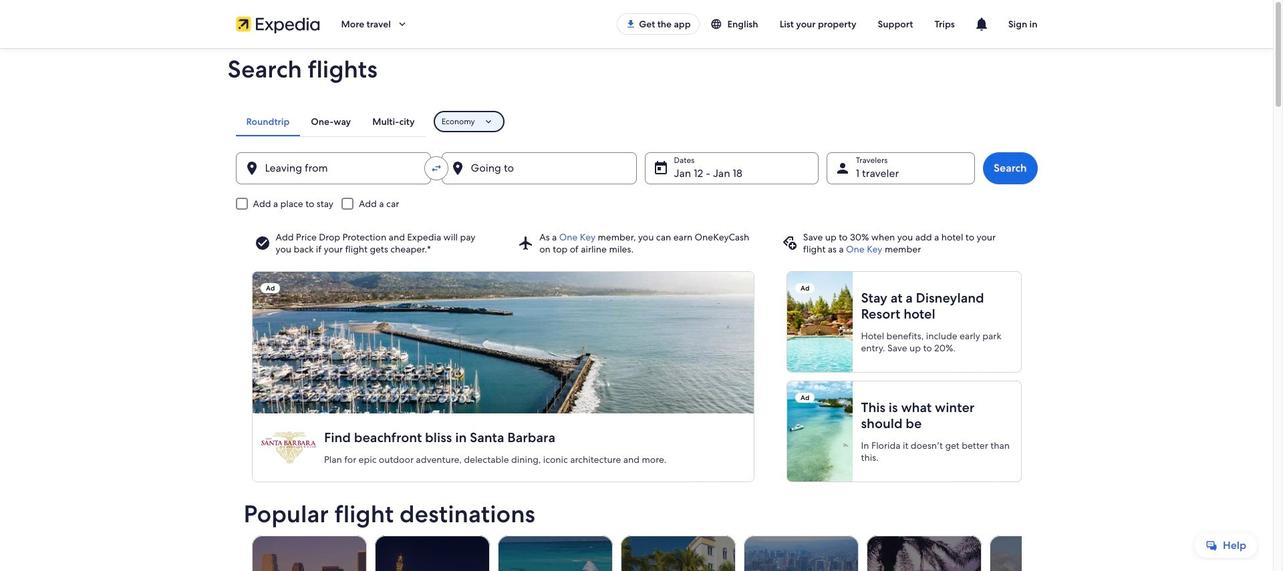 Task type: vqa. For each thing, say whether or not it's contained in the screenshot.
'Las Vegas Flights' image
yes



Task type: describe. For each thing, give the bounding box(es) containing it.
swap origin and destination values image
[[430, 162, 442, 174]]

more travel image
[[396, 18, 408, 30]]

popular flight destinations region
[[236, 501, 1104, 571]]

small image
[[710, 18, 727, 30]]

miami flights image
[[620, 536, 735, 571]]

communication center icon image
[[973, 16, 989, 32]]

los angeles flights image
[[252, 536, 367, 571]]



Task type: locate. For each thing, give the bounding box(es) containing it.
las vegas flights image
[[375, 536, 489, 571]]

honolulu flights image
[[743, 536, 858, 571]]

main content
[[0, 48, 1273, 571]]

tab list
[[236, 107, 425, 136]]

cancun flights image
[[497, 536, 612, 571]]

new york flights image
[[989, 536, 1104, 571]]

orlando flights image
[[866, 536, 981, 571]]

download the app button image
[[626, 19, 636, 29]]

expedia logo image
[[236, 15, 320, 33]]



